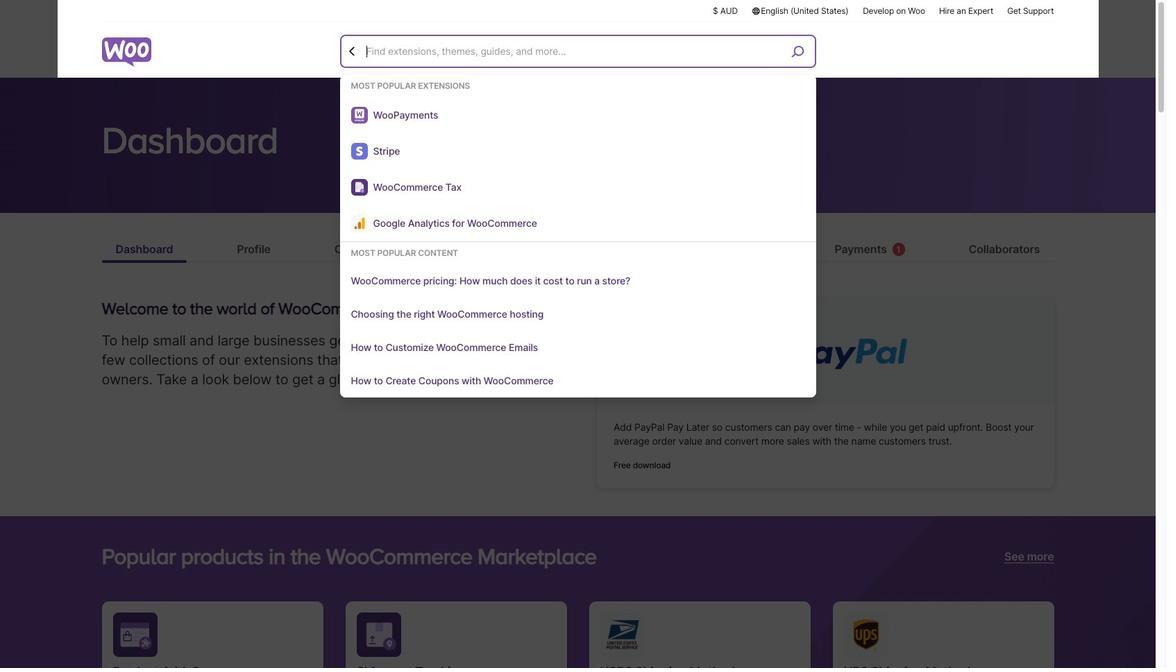 Task type: vqa. For each thing, say whether or not it's contained in the screenshot.
Find extensions, themes, guides, and more… SEARCH BOX
yes



Task type: locate. For each thing, give the bounding box(es) containing it.
group
[[340, 81, 816, 242], [340, 248, 816, 398]]

1 vertical spatial group
[[340, 248, 816, 398]]

0 vertical spatial group
[[340, 81, 816, 242]]

list box
[[340, 81, 816, 398]]

None search field
[[340, 35, 816, 398]]

2 group from the top
[[340, 248, 816, 398]]



Task type: describe. For each thing, give the bounding box(es) containing it.
close search image
[[345, 44, 359, 58]]

1 group from the top
[[340, 81, 816, 242]]

Find extensions, themes, guides, and more… search field
[[363, 37, 786, 66]]



